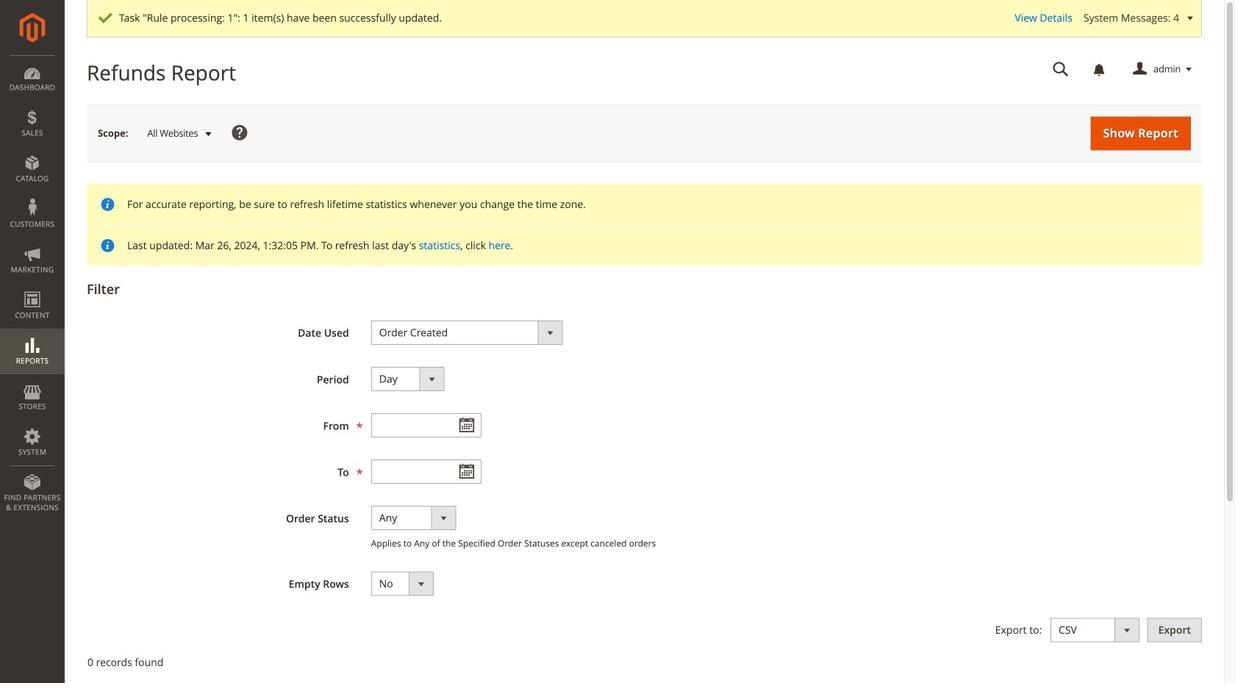 Task type: locate. For each thing, give the bounding box(es) containing it.
magento admin panel image
[[19, 13, 45, 43]]

None text field
[[1043, 57, 1080, 82], [371, 460, 482, 484], [1043, 57, 1080, 82], [371, 460, 482, 484]]

menu bar
[[0, 55, 65, 520]]

None text field
[[371, 413, 482, 438]]



Task type: vqa. For each thing, say whether or not it's contained in the screenshot.
menu bar
yes



